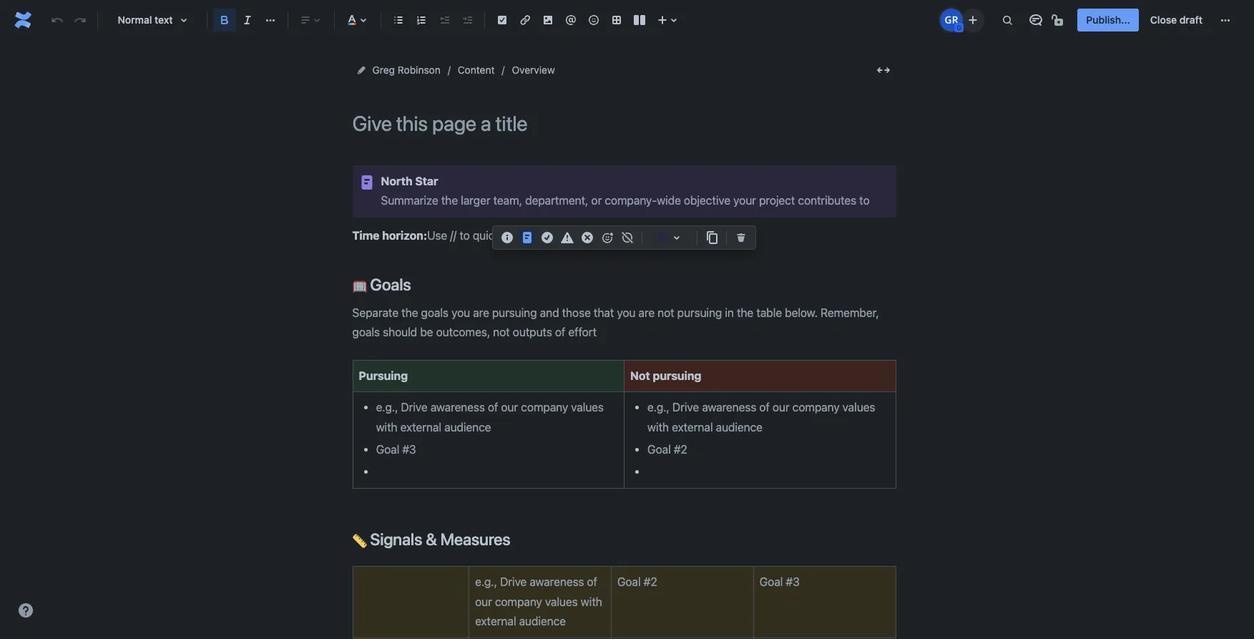 Task type: vqa. For each thing, say whether or not it's contained in the screenshot.
List Item in the list
no



Task type: locate. For each thing, give the bounding box(es) containing it.
not
[[630, 369, 650, 382]]

success image
[[539, 229, 556, 246]]

link image
[[517, 11, 534, 29]]

greg robinson image
[[941, 9, 963, 31]]

redo ⌘⇧z image
[[72, 11, 89, 29]]

invite to edit image
[[965, 11, 982, 28]]

warning image
[[559, 229, 576, 246]]

copy image
[[703, 229, 721, 246]]

:straight_ruler: image
[[352, 534, 367, 548], [352, 534, 367, 548]]

editor toolbar toolbar
[[493, 226, 756, 265]]

&
[[426, 529, 437, 549]]

north
[[381, 175, 413, 187]]

greg robinson
[[372, 64, 441, 76]]

bold ⌘b image
[[216, 11, 233, 29]]

help image
[[17, 602, 34, 619]]

pursuing
[[359, 369, 408, 382]]

emoji image
[[585, 11, 603, 29]]

italic ⌘i image
[[239, 11, 256, 29]]

overview
[[512, 64, 555, 76]]

more formatting image
[[262, 11, 279, 29]]

measures
[[440, 529, 511, 549]]

background color image
[[668, 229, 686, 246]]

greg
[[372, 64, 395, 76]]

normal text button
[[104, 4, 201, 36]]

note image
[[519, 229, 536, 246]]

Main content area, start typing to enter text. text field
[[344, 165, 905, 639]]

goals
[[367, 275, 411, 294]]

time horizon:
[[352, 229, 427, 242]]

overview link
[[512, 62, 555, 79]]

signals
[[370, 529, 422, 549]]

star
[[415, 175, 438, 187]]

horizon:
[[382, 229, 427, 242]]

bullet list ⌘⇧8 image
[[390, 11, 407, 29]]

layouts image
[[631, 11, 648, 29]]

:goal: image
[[352, 279, 367, 294]]

editor add emoji image
[[599, 229, 616, 246]]

comment icon image
[[1028, 11, 1045, 29]]

move this page image
[[355, 64, 367, 76]]

no restrictions image
[[1051, 11, 1068, 29]]

remove image
[[733, 229, 750, 246]]

normal text
[[118, 14, 173, 26]]

indent tab image
[[459, 11, 476, 29]]

close
[[1151, 14, 1177, 26]]

outdent ⇧tab image
[[436, 11, 453, 29]]

confluence image
[[11, 9, 34, 31]]

close draft button
[[1142, 9, 1212, 31]]

publish...
[[1087, 14, 1131, 26]]



Task type: describe. For each thing, give the bounding box(es) containing it.
Give this page a title text field
[[352, 112, 896, 135]]

info image
[[499, 229, 516, 246]]

more image
[[1217, 11, 1234, 29]]

action item image
[[494, 11, 511, 29]]

content
[[458, 64, 495, 76]]

make page full-width image
[[875, 62, 892, 79]]

text
[[155, 14, 173, 26]]

numbered list ⌘⇧7 image
[[413, 11, 430, 29]]

signals & measures
[[367, 529, 511, 549]]

robinson
[[398, 64, 441, 76]]

mention image
[[562, 11, 580, 29]]

error image
[[579, 229, 596, 246]]

undo ⌘z image
[[49, 11, 66, 29]]

content link
[[458, 62, 495, 79]]

:goal: image
[[352, 279, 367, 294]]

draft
[[1180, 14, 1203, 26]]

close draft
[[1151, 14, 1203, 26]]

not pursuing
[[630, 369, 702, 382]]

time
[[352, 229, 380, 242]]

publish... button
[[1078, 9, 1139, 31]]

remove emoji image
[[619, 229, 636, 246]]

north star
[[381, 175, 438, 187]]

panel note image
[[358, 174, 375, 191]]

normal
[[118, 14, 152, 26]]

confluence image
[[11, 9, 34, 31]]

find and replace image
[[999, 11, 1016, 29]]

table image
[[608, 11, 625, 29]]

add image, video, or file image
[[540, 11, 557, 29]]

greg robinson link
[[372, 62, 441, 79]]

pursuing
[[653, 369, 702, 382]]



